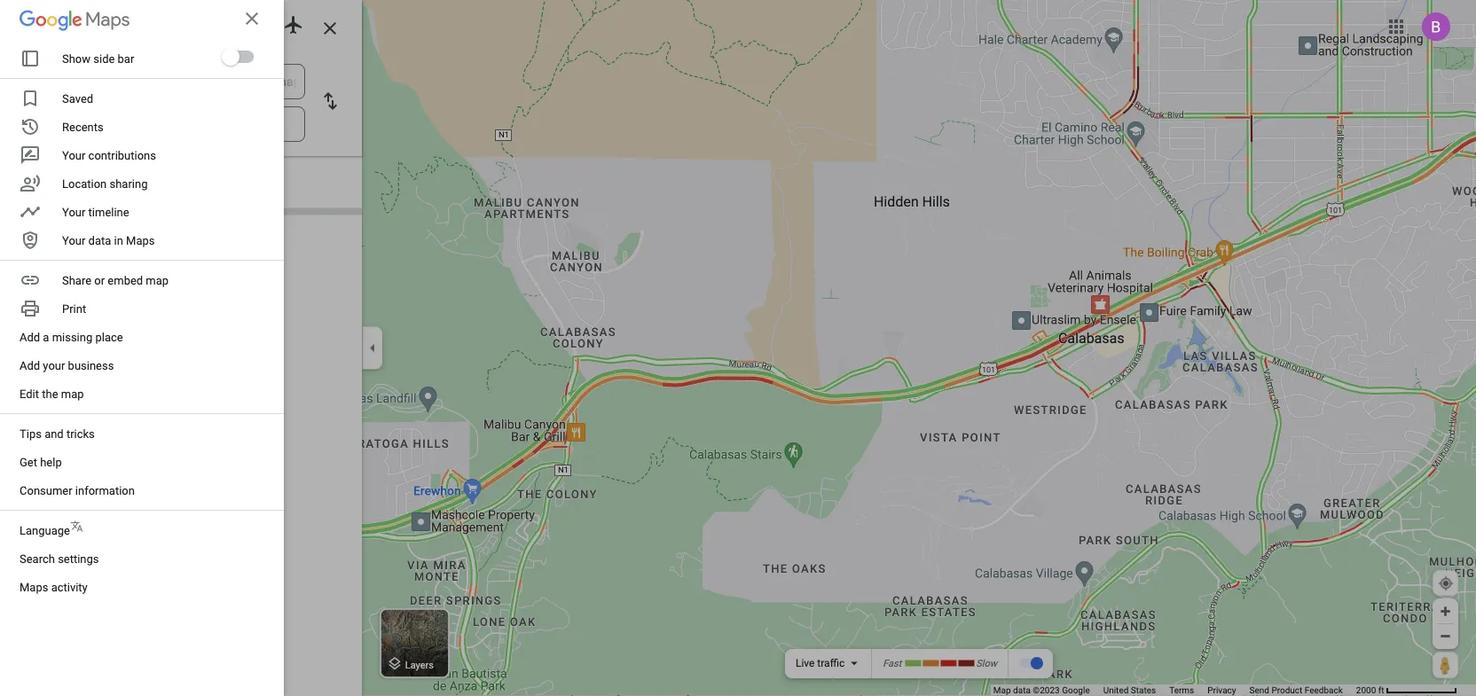 Task type: locate. For each thing, give the bounding box(es) containing it.
product
[[1272, 686, 1303, 696]]

0 vertical spatial your
[[62, 149, 86, 162]]

layers
[[405, 660, 434, 671]]

your
[[62, 149, 86, 162], [62, 205, 86, 219], [62, 234, 86, 247]]

1 vertical spatial add
[[20, 359, 40, 372]]

zoom out image
[[1440, 630, 1453, 644]]

add
[[20, 331, 40, 344], [20, 359, 40, 372]]

activity
[[51, 581, 88, 594]]

united states
[[1104, 686, 1157, 696]]

1 horizontal spatial maps
[[126, 234, 155, 247]]

your for your contributions
[[62, 149, 86, 162]]

None field
[[64, 107, 298, 142]]

3 none radio from the left
[[231, 7, 268, 39]]

bar
[[118, 52, 134, 65]]

none radio up bar
[[98, 7, 135, 39]]

footer
[[994, 685, 1357, 697]]

add for add your business
[[20, 359, 40, 372]]

help
[[40, 456, 62, 469]]

your for your timeline
[[62, 205, 86, 219]]

your inside button
[[62, 149, 86, 162]]

map right the on the bottom left of the page
[[61, 387, 84, 401]]

data for your
[[88, 234, 111, 247]]

0 vertical spatial data
[[88, 234, 111, 247]]

settings
[[58, 553, 99, 566]]

None radio
[[53, 7, 91, 39], [98, 7, 135, 39], [231, 7, 268, 39], [275, 7, 312, 39]]

2 your from the top
[[62, 205, 86, 219]]

none field inside list
[[64, 107, 298, 142]]

 Show traffic  checkbox
[[1019, 657, 1044, 671]]

google
[[1063, 686, 1091, 696]]

ft
[[1379, 686, 1385, 696]]

saved
[[62, 92, 93, 105]]

map
[[146, 274, 169, 287], [61, 387, 84, 401]]

location sharing
[[62, 177, 148, 190]]

recents button
[[20, 116, 265, 138]]

united states button
[[1104, 685, 1157, 697]]

data right 'map'
[[1014, 686, 1031, 696]]

none radio best travel modes
[[53, 7, 91, 39]]

Show side bar checkbox
[[222, 48, 254, 66]]

united
[[1104, 686, 1129, 696]]

search
[[20, 553, 55, 566]]

1 your from the top
[[62, 149, 86, 162]]

1 none radio from the left
[[53, 7, 91, 39]]

information
[[75, 484, 135, 498]]

1 vertical spatial your
[[62, 205, 86, 219]]

0 horizontal spatial map
[[61, 387, 84, 401]]

search settings
[[20, 553, 99, 566]]

1 horizontal spatial map
[[146, 274, 169, 287]]

add inside button
[[20, 331, 40, 344]]

1 add from the top
[[20, 331, 40, 344]]

google account: bob builder  
(b0bth3builder2k23@gmail.com) image
[[1423, 13, 1451, 41]]

share or embed map button
[[20, 270, 265, 291]]

maps down search
[[20, 581, 48, 594]]

0 horizontal spatial maps
[[20, 581, 48, 594]]

google maps element
[[0, 0, 1477, 697]]

get help button
[[20, 452, 265, 473]]

consumer
[[20, 484, 72, 498]]

3 your from the top
[[62, 234, 86, 247]]

privacy button
[[1208, 685, 1237, 697]]

list inside google maps element
[[0, 64, 362, 142]]

close directions image
[[320, 18, 341, 39]]

2000 ft
[[1357, 686, 1385, 696]]

your timeline
[[62, 205, 129, 219]]

show street view coverage image
[[1434, 652, 1459, 679]]

reverse starting point and destination image
[[320, 91, 341, 112]]

tricks
[[66, 427, 95, 441]]

your down location
[[62, 205, 86, 219]]

send product feedback button
[[1250, 685, 1344, 697]]

add left your
[[20, 359, 40, 372]]

side
[[93, 52, 115, 65]]

list item
[[0, 64, 362, 121], [0, 107, 362, 142]]

missing
[[52, 331, 93, 344]]

0 horizontal spatial data
[[88, 234, 111, 247]]

consumer information
[[20, 484, 135, 498]]

cycling image
[[239, 14, 260, 36]]

add your business
[[20, 359, 114, 372]]

none radio up "show side bar" option
[[231, 7, 268, 39]]

location
[[62, 177, 107, 190]]

language button
[[20, 520, 265, 541]]

the
[[42, 387, 58, 401]]

show side bar
[[62, 52, 134, 65]]

get
[[20, 456, 37, 469]]

business
[[68, 359, 114, 372]]

data inside the your data in maps link
[[88, 234, 111, 247]]

share or embed map
[[62, 274, 169, 287]]

location sharing button
[[20, 173, 265, 194]]

maps right in
[[126, 234, 155, 247]]

data inside footer
[[1014, 686, 1031, 696]]

1 vertical spatial data
[[1014, 686, 1031, 696]]

none radio up show
[[53, 7, 91, 39]]

©2023
[[1033, 686, 1060, 696]]

none radio left close directions icon
[[275, 7, 312, 39]]

add left a
[[20, 331, 40, 344]]

map right embed
[[146, 274, 169, 287]]

data
[[88, 234, 111, 247], [1014, 686, 1031, 696]]

1 horizontal spatial data
[[1014, 686, 1031, 696]]

maps
[[126, 234, 155, 247], [20, 581, 48, 594]]

flights image
[[283, 14, 304, 36]]

Choose destination... field
[[64, 114, 298, 135]]

edit
[[20, 387, 39, 401]]

collapse side panel image
[[363, 339, 383, 358]]

0 vertical spatial add
[[20, 331, 40, 344]]

footer containing map data ©2023 google
[[994, 685, 1357, 697]]

2000 ft button
[[1357, 686, 1458, 696]]

2 vertical spatial your
[[62, 234, 86, 247]]

data left in
[[88, 234, 111, 247]]

recents
[[62, 120, 104, 134]]

2 none radio from the left
[[98, 7, 135, 39]]

contributions
[[88, 149, 156, 162]]

your down recents
[[62, 149, 86, 162]]

2 add from the top
[[20, 359, 40, 372]]

get help
[[20, 456, 62, 469]]

search settings button
[[20, 549, 265, 570]]

driving image
[[106, 14, 127, 36]]

1 vertical spatial maps
[[20, 581, 48, 594]]

4 none radio from the left
[[275, 7, 312, 39]]

your down your timeline
[[62, 234, 86, 247]]

add a missing place button
[[20, 327, 265, 348]]

list
[[0, 64, 362, 142]]

your timeline link
[[20, 201, 265, 223]]

slow
[[977, 658, 998, 669]]

send product feedback
[[1250, 686, 1344, 696]]

0 vertical spatial maps
[[126, 234, 155, 247]]

sharing
[[110, 177, 148, 190]]

map
[[994, 686, 1012, 696]]



Task type: describe. For each thing, give the bounding box(es) containing it.
feedback
[[1306, 686, 1344, 696]]

maps inside button
[[20, 581, 48, 594]]

terms button
[[1170, 685, 1195, 697]]

terms
[[1170, 686, 1195, 696]]

show side bar image
[[222, 48, 240, 66]]

add for add a missing place
[[20, 331, 40, 344]]

place
[[95, 331, 123, 344]]

add a missing place
[[20, 331, 123, 344]]

your contributions
[[62, 149, 156, 162]]

your for your data in maps
[[62, 234, 86, 247]]

settings menu
[[0, 0, 284, 697]]

data for map
[[1014, 686, 1031, 696]]

show your location image
[[1439, 576, 1455, 592]]

directions main content
[[0, 0, 362, 697]]

saved button
[[20, 88, 265, 109]]

0 vertical spatial map
[[146, 274, 169, 287]]

none radio cycling
[[231, 7, 268, 39]]

or
[[94, 274, 105, 287]]

tips and tricks
[[20, 427, 95, 441]]

in
[[114, 234, 123, 247]]

1 vertical spatial map
[[61, 387, 84, 401]]

your data in maps
[[62, 234, 155, 247]]

1 list item from the top
[[0, 64, 362, 121]]

edit the map button
[[20, 383, 265, 405]]

your contributions button
[[20, 145, 265, 166]]

zoom in image
[[1440, 605, 1453, 619]]

and
[[44, 427, 64, 441]]

states
[[1132, 686, 1157, 696]]

google maps image
[[20, 5, 136, 34]]

your
[[43, 359, 65, 372]]

a
[[43, 331, 49, 344]]

tips and tricks button
[[20, 423, 265, 445]]

consumer information button
[[20, 480, 265, 502]]

fast
[[883, 658, 902, 669]]

privacy
[[1208, 686, 1237, 696]]

print button
[[20, 298, 265, 320]]

map data ©2023 google
[[994, 686, 1091, 696]]

your data in maps link
[[20, 230, 265, 251]]

share
[[62, 274, 92, 287]]

footer inside google maps element
[[994, 685, 1357, 697]]

language
[[20, 524, 70, 537]]

timeline
[[88, 205, 129, 219]]

send
[[1250, 686, 1270, 696]]

best travel modes image
[[61, 14, 83, 36]]

maps activity
[[20, 581, 88, 594]]

2 list item from the top
[[0, 107, 362, 142]]

add your business link
[[20, 355, 265, 376]]

tips
[[20, 427, 42, 441]]

embed
[[108, 274, 143, 287]]

print
[[62, 302, 86, 316]]

maps activity button
[[20, 577, 265, 598]]

none radio flights
[[275, 7, 312, 39]]

2000
[[1357, 686, 1377, 696]]

edit the map
[[20, 387, 84, 401]]

show
[[62, 52, 91, 65]]

none radio driving
[[98, 7, 135, 39]]



Task type: vqa. For each thing, say whether or not it's contained in the screenshot.
the left radio
yes



